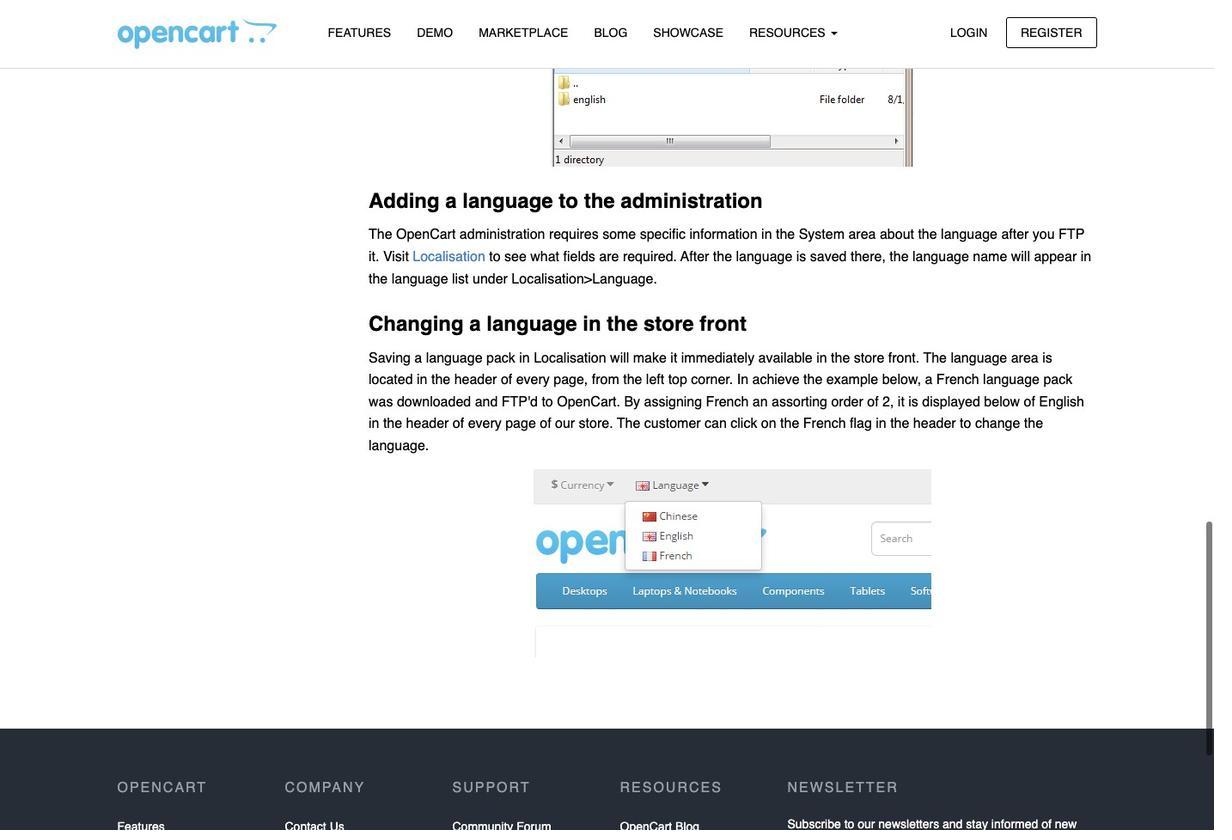 Task type: vqa. For each thing, say whether or not it's contained in the screenshot.
System Requirements
no



Task type: describe. For each thing, give the bounding box(es) containing it.
area inside 'saving a language pack in localisation will make it immediately available in the store front. the language area is located in the header of every page, from the left top corner. in achieve the example below, a french language pack was downloaded and ftp'd to opencart. by assigning french an assorting order of 2, it is displayed below of english in the header of every page of our store. the customer can click on the french flag in the header to change the language.'
[[1011, 350, 1039, 366]]

support
[[452, 781, 531, 796]]

2 vertical spatial the
[[617, 416, 640, 432]]

1 horizontal spatial every
[[516, 372, 550, 388]]

assorting
[[772, 394, 827, 410]]

it.
[[369, 249, 379, 265]]

the up assorting
[[803, 372, 823, 388]]

1 horizontal spatial header
[[454, 372, 497, 388]]

newsletter
[[787, 781, 899, 796]]

customer
[[644, 416, 701, 432]]

2 horizontal spatial is
[[1042, 350, 1052, 366]]

after
[[1001, 227, 1029, 243]]

demo link
[[404, 18, 466, 48]]

features link
[[315, 18, 404, 48]]

the up downloaded at top left
[[431, 372, 450, 388]]

the left system
[[776, 227, 795, 243]]

change
[[975, 416, 1020, 432]]

to up requires
[[559, 189, 578, 213]]

the up the some
[[584, 189, 615, 213]]

to right ftp'd
[[542, 394, 553, 410]]

immediately
[[681, 350, 754, 366]]

you
[[1033, 227, 1055, 243]]

login
[[950, 25, 988, 39]]

multi language frontend image
[[533, 468, 932, 658]]

the down 2,
[[890, 416, 909, 432]]

english
[[1039, 394, 1084, 410]]

in up ftp'd
[[519, 350, 530, 366]]

left
[[646, 372, 664, 388]]

language inside the opencart administration requires some specific information in the system area about the language after you ftp it. visit
[[941, 227, 998, 243]]

required.
[[623, 249, 677, 265]]

0 vertical spatial french
[[936, 372, 979, 388]]

0 vertical spatial store
[[644, 312, 694, 336]]

in down localisation>language.
[[583, 312, 601, 336]]

opencart.
[[557, 394, 620, 410]]

some
[[602, 227, 636, 243]]

company
[[285, 781, 365, 796]]

what
[[530, 249, 559, 265]]

the up example
[[831, 350, 850, 366]]

1 vertical spatial french
[[706, 394, 749, 410]]

from
[[592, 372, 619, 388]]

blog
[[594, 26, 627, 40]]

the up language.
[[383, 416, 402, 432]]

information
[[690, 227, 758, 243]]

on
[[761, 416, 776, 432]]

is inside to see what fields are required. after the language is saved there, the language name will appear in the language list under localisation>language.
[[796, 249, 806, 265]]

see
[[504, 249, 527, 265]]

1 horizontal spatial french
[[803, 416, 846, 432]]

will inside to see what fields are required. after the language is saved there, the language name will appear in the language list under localisation>language.
[[1011, 249, 1030, 265]]

fields
[[563, 249, 595, 265]]

the down it.
[[369, 271, 388, 287]]

localisation link
[[413, 249, 489, 265]]

there,
[[851, 249, 886, 265]]

was
[[369, 394, 393, 410]]

the up by
[[623, 372, 642, 388]]

the down information
[[713, 249, 732, 265]]

marketplace link
[[466, 18, 581, 48]]

saving a language pack in localisation will make it immediately available in the store front. the language area is located in the header of every page, from the left top corner. in achieve the example below, a french language pack was downloaded and ftp'd to opencart. by assigning french an assorting order of 2, it is displayed below of english in the header of every page of our store. the customer can click on the french flag in the header to change the language.
[[369, 350, 1084, 454]]

will inside 'saving a language pack in localisation will make it immediately available in the store front. the language area is located in the header of every page, from the left top corner. in achieve the example below, a french language pack was downloaded and ftp'd to opencart. by assigning french an assorting order of 2, it is displayed below of english in the header of every page of our store. the customer can click on the french flag in the header to change the language.'
[[610, 350, 629, 366]]

0 horizontal spatial header
[[406, 416, 449, 432]]

front.
[[888, 350, 920, 366]]

a for changing
[[469, 312, 481, 336]]

after
[[681, 249, 709, 265]]

showcase link
[[640, 18, 736, 48]]

requires
[[549, 227, 599, 243]]

in down 'was'
[[369, 416, 379, 432]]

an
[[753, 394, 768, 410]]

a for saving
[[414, 350, 422, 366]]

of left 2,
[[867, 394, 879, 410]]

make
[[633, 350, 667, 366]]

administration inside the opencart administration requires some specific information in the system area about the language after you ftp it. visit
[[460, 227, 545, 243]]

the down the english
[[1024, 416, 1043, 432]]

about
[[880, 227, 914, 243]]

0 horizontal spatial localisation
[[413, 249, 489, 265]]

displayed
[[922, 394, 980, 410]]

localisation inside 'saving a language pack in localisation will make it immediately available in the store front. the language area is located in the header of every page, from the left top corner. in achieve the example below, a french language pack was downloaded and ftp'd to opencart. by assigning french an assorting order of 2, it is displayed below of english in the header of every page of our store. the customer can click on the french flag in the header to change the language.'
[[534, 350, 606, 366]]

example
[[826, 372, 878, 388]]

ftp language image
[[550, 0, 915, 168]]

visit
[[383, 249, 409, 265]]

assigning
[[644, 394, 702, 410]]

to down displayed
[[960, 416, 971, 432]]



Task type: locate. For each thing, give the bounding box(es) containing it.
will
[[1011, 249, 1030, 265], [610, 350, 629, 366]]

changing a language in the store front
[[369, 312, 747, 336]]

will down after
[[1011, 249, 1030, 265]]

store inside 'saving a language pack in localisation will make it immediately available in the store front. the language area is located in the header of every page, from the left top corner. in achieve the example below, a french language pack was downloaded and ftp'd to opencart. by assigning french an assorting order of 2, it is displayed below of english in the header of every page of our store. the customer can click on the french flag in the header to change the language.'
[[854, 350, 884, 366]]

store up example
[[854, 350, 884, 366]]

the down about
[[890, 249, 909, 265]]

in up downloaded at top left
[[417, 372, 427, 388]]

1 vertical spatial pack
[[1043, 372, 1072, 388]]

language.
[[369, 438, 429, 454]]

system
[[799, 227, 845, 243]]

0 vertical spatial every
[[516, 372, 550, 388]]

resources link
[[736, 18, 850, 48]]

corner.
[[691, 372, 733, 388]]

0 horizontal spatial will
[[610, 350, 629, 366]]

1 vertical spatial resources
[[620, 781, 722, 796]]

will up from
[[610, 350, 629, 366]]

1 horizontal spatial store
[[854, 350, 884, 366]]

is down below,
[[908, 394, 918, 410]]

it
[[670, 350, 677, 366], [898, 394, 905, 410]]

in
[[737, 372, 748, 388]]

the inside the opencart administration requires some specific information in the system area about the language after you ftp it. visit
[[369, 227, 392, 243]]

language
[[463, 189, 553, 213], [941, 227, 998, 243], [736, 249, 793, 265], [912, 249, 969, 265], [392, 271, 448, 287], [487, 312, 577, 336], [426, 350, 483, 366], [951, 350, 1007, 366], [983, 372, 1040, 388]]

2 horizontal spatial french
[[936, 372, 979, 388]]

0 horizontal spatial pack
[[486, 350, 515, 366]]

administration up see
[[460, 227, 545, 243]]

specific
[[640, 227, 686, 243]]

1 vertical spatial localisation
[[534, 350, 606, 366]]

click
[[731, 416, 757, 432]]

it up top
[[670, 350, 677, 366]]

localisation
[[413, 249, 489, 265], [534, 350, 606, 366]]

1 horizontal spatial pack
[[1043, 372, 1072, 388]]

1 vertical spatial store
[[854, 350, 884, 366]]

every
[[516, 372, 550, 388], [468, 416, 502, 432]]

changing
[[369, 312, 464, 336]]

pack
[[486, 350, 515, 366], [1043, 372, 1072, 388]]

showcase
[[653, 26, 723, 40]]

0 horizontal spatial is
[[796, 249, 806, 265]]

0 vertical spatial resources
[[749, 26, 829, 40]]

of up ftp'd
[[501, 372, 512, 388]]

located
[[369, 372, 413, 388]]

1 horizontal spatial administration
[[621, 189, 763, 213]]

1 horizontal spatial resources
[[749, 26, 829, 40]]

0 vertical spatial administration
[[621, 189, 763, 213]]

2,
[[882, 394, 894, 410]]

header up "and" at the left top of the page
[[454, 372, 497, 388]]

localisation up list
[[413, 249, 489, 265]]

adding
[[369, 189, 440, 213]]

0 vertical spatial will
[[1011, 249, 1030, 265]]

1 horizontal spatial opencart
[[396, 227, 456, 243]]

resources
[[749, 26, 829, 40], [620, 781, 722, 796]]

opencart
[[396, 227, 456, 243], [117, 781, 207, 796]]

it right 2,
[[898, 394, 905, 410]]

of down downloaded at top left
[[453, 416, 464, 432]]

our
[[555, 416, 575, 432]]

localisation up page,
[[534, 350, 606, 366]]

0 horizontal spatial resources
[[620, 781, 722, 796]]

0 horizontal spatial store
[[644, 312, 694, 336]]

0 horizontal spatial it
[[670, 350, 677, 366]]

0 vertical spatial pack
[[486, 350, 515, 366]]

a
[[445, 189, 457, 213], [469, 312, 481, 336], [414, 350, 422, 366], [925, 372, 933, 388]]

0 vertical spatial the
[[369, 227, 392, 243]]

every up ftp'd
[[516, 372, 550, 388]]

resources inside 'link'
[[749, 26, 829, 40]]

0 vertical spatial it
[[670, 350, 677, 366]]

ftp'd
[[502, 394, 538, 410]]

1 vertical spatial opencart
[[117, 781, 207, 796]]

opencart - open source shopping cart solution image
[[117, 18, 276, 49]]

2 horizontal spatial the
[[923, 350, 947, 366]]

demo
[[417, 26, 453, 40]]

register
[[1021, 25, 1082, 39]]

1 horizontal spatial is
[[908, 394, 918, 410]]

1 vertical spatial area
[[1011, 350, 1039, 366]]

in inside the opencart administration requires some specific information in the system area about the language after you ftp it. visit
[[761, 227, 772, 243]]

1 vertical spatial every
[[468, 416, 502, 432]]

to inside to see what fields are required. after the language is saved there, the language name will appear in the language list under localisation>language.
[[489, 249, 501, 265]]

to see what fields are required. after the language is saved there, the language name will appear in the language list under localisation>language.
[[369, 249, 1091, 287]]

1 vertical spatial the
[[923, 350, 947, 366]]

features
[[328, 26, 391, 40]]

2 vertical spatial french
[[803, 416, 846, 432]]

a right below,
[[925, 372, 933, 388]]

2 horizontal spatial header
[[913, 416, 956, 432]]

in right available
[[816, 350, 827, 366]]

opencart inside the opencart administration requires some specific information in the system area about the language after you ftp it. visit
[[396, 227, 456, 243]]

a down under
[[469, 312, 481, 336]]

in right the flag
[[876, 416, 886, 432]]

in
[[761, 227, 772, 243], [1081, 249, 1091, 265], [583, 312, 601, 336], [519, 350, 530, 366], [816, 350, 827, 366], [417, 372, 427, 388], [369, 416, 379, 432], [876, 416, 886, 432]]

login link
[[936, 17, 1002, 48]]

0 horizontal spatial area
[[848, 227, 876, 243]]

0 vertical spatial localisation
[[413, 249, 489, 265]]

store
[[644, 312, 694, 336], [854, 350, 884, 366]]

saved
[[810, 249, 847, 265]]

are
[[599, 249, 619, 265]]

1 vertical spatial it
[[898, 394, 905, 410]]

0 horizontal spatial every
[[468, 416, 502, 432]]

header
[[454, 372, 497, 388], [406, 416, 449, 432], [913, 416, 956, 432]]

0 horizontal spatial administration
[[460, 227, 545, 243]]

pack up the english
[[1043, 372, 1072, 388]]

pack up "and" at the left top of the page
[[486, 350, 515, 366]]

every down "and" at the left top of the page
[[468, 416, 502, 432]]

marketplace
[[479, 26, 568, 40]]

the
[[369, 227, 392, 243], [923, 350, 947, 366], [617, 416, 640, 432]]

downloaded
[[397, 394, 471, 410]]

french up displayed
[[936, 372, 979, 388]]

header down downloaded at top left
[[406, 416, 449, 432]]

the
[[584, 189, 615, 213], [776, 227, 795, 243], [918, 227, 937, 243], [713, 249, 732, 265], [890, 249, 909, 265], [369, 271, 388, 287], [607, 312, 638, 336], [831, 350, 850, 366], [431, 372, 450, 388], [623, 372, 642, 388], [803, 372, 823, 388], [383, 416, 402, 432], [780, 416, 799, 432], [890, 416, 909, 432], [1024, 416, 1043, 432]]

1 vertical spatial administration
[[460, 227, 545, 243]]

area up below
[[1011, 350, 1039, 366]]

a right adding
[[445, 189, 457, 213]]

achieve
[[752, 372, 800, 388]]

is up the english
[[1042, 350, 1052, 366]]

in inside to see what fields are required. after the language is saved there, the language name will appear in the language list under localisation>language.
[[1081, 249, 1091, 265]]

order
[[831, 394, 863, 410]]

to
[[559, 189, 578, 213], [489, 249, 501, 265], [542, 394, 553, 410], [960, 416, 971, 432]]

area inside the opencart administration requires some specific information in the system area about the language after you ftp it. visit
[[848, 227, 876, 243]]

top
[[668, 372, 687, 388]]

the right about
[[918, 227, 937, 243]]

french up the can
[[706, 394, 749, 410]]

ftp
[[1059, 227, 1084, 243]]

store up make
[[644, 312, 694, 336]]

header down displayed
[[913, 416, 956, 432]]

0 vertical spatial opencart
[[396, 227, 456, 243]]

list
[[452, 271, 469, 287]]

in right information
[[761, 227, 772, 243]]

0 horizontal spatial the
[[369, 227, 392, 243]]

below
[[984, 394, 1020, 410]]

of left our
[[540, 416, 551, 432]]

is left saved
[[796, 249, 806, 265]]

1 vertical spatial is
[[1042, 350, 1052, 366]]

0 horizontal spatial opencart
[[117, 781, 207, 796]]

french down 'order'
[[803, 416, 846, 432]]

can
[[705, 416, 727, 432]]

the right front.
[[923, 350, 947, 366]]

1 vertical spatial will
[[610, 350, 629, 366]]

administration up specific
[[621, 189, 763, 213]]

2 vertical spatial is
[[908, 394, 918, 410]]

register link
[[1006, 17, 1097, 48]]

blog link
[[581, 18, 640, 48]]

the up it.
[[369, 227, 392, 243]]

by
[[624, 394, 640, 410]]

0 vertical spatial is
[[796, 249, 806, 265]]

the down by
[[617, 416, 640, 432]]

french
[[936, 372, 979, 388], [706, 394, 749, 410], [803, 416, 846, 432]]

area up the there,
[[848, 227, 876, 243]]

store.
[[579, 416, 613, 432]]

available
[[758, 350, 813, 366]]

adding a language to the administration
[[369, 189, 763, 213]]

saving
[[369, 350, 411, 366]]

the up make
[[607, 312, 638, 336]]

of right below
[[1024, 394, 1035, 410]]

page,
[[554, 372, 588, 388]]

1 horizontal spatial it
[[898, 394, 905, 410]]

a for adding
[[445, 189, 457, 213]]

page
[[505, 416, 536, 432]]

in down ftp
[[1081, 249, 1091, 265]]

name
[[973, 249, 1007, 265]]

under
[[473, 271, 508, 287]]

to left see
[[489, 249, 501, 265]]

1 horizontal spatial the
[[617, 416, 640, 432]]

1 horizontal spatial will
[[1011, 249, 1030, 265]]

front
[[700, 312, 747, 336]]

appear
[[1034, 249, 1077, 265]]

the right on
[[780, 416, 799, 432]]

a right saving
[[414, 350, 422, 366]]

and
[[475, 394, 498, 410]]

the opencart administration requires some specific information in the system area about the language after you ftp it. visit
[[369, 227, 1084, 265]]

1 horizontal spatial localisation
[[534, 350, 606, 366]]

below,
[[882, 372, 921, 388]]

localisation>language.
[[512, 271, 657, 287]]

0 horizontal spatial french
[[706, 394, 749, 410]]

1 horizontal spatial area
[[1011, 350, 1039, 366]]

flag
[[850, 416, 872, 432]]

0 vertical spatial area
[[848, 227, 876, 243]]

area
[[848, 227, 876, 243], [1011, 350, 1039, 366]]



